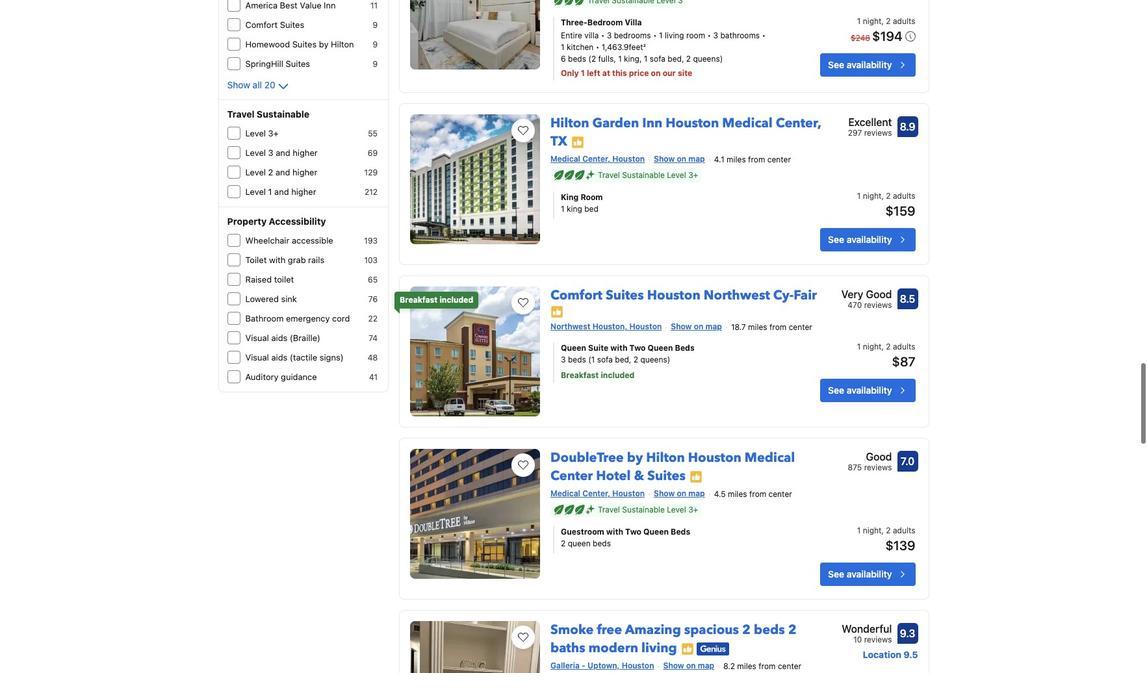 Task type: describe. For each thing, give the bounding box(es) containing it.
1 up $248
[[858, 16, 861, 26]]

only
[[561, 68, 579, 78]]

55
[[368, 129, 378, 139]]

and for 2
[[276, 167, 290, 178]]

medical inside hilton garden inn houston medical center, tx
[[723, 115, 773, 132]]

this property is part of our preferred partner program. it's committed to providing excellent service and good value. it'll pay us a higher commission if you make a booking. image for amazing
[[681, 643, 694, 656]]

on for hilton
[[677, 489, 687, 499]]

see availability link for hilton garden inn houston medical center, tx
[[821, 228, 916, 252]]

212
[[365, 187, 378, 197]]

9 for homewood suites by hilton
[[373, 40, 378, 49]]

and for 1
[[275, 187, 289, 197]]

wheelchair
[[246, 235, 290, 246]]

4.1 miles from center
[[715, 155, 791, 165]]

1 availability from the top
[[847, 59, 893, 70]]

queen suite with two queen beds 3 beds (1 sofa bed, 2 queens) breakfast included
[[561, 344, 695, 381]]

1 night , 2 adults
[[858, 16, 916, 26]]

1 down 1,463.9feet²
[[619, 54, 622, 64]]

hilton garden inn houston medical center, tx
[[551, 115, 822, 150]]

0 vertical spatial travel
[[227, 109, 255, 120]]

smoke
[[551, 622, 594, 639]]

comfort for comfort suites
[[246, 20, 278, 30]]

hilton inside doubletree by hilton houston medical center hotel & suites
[[647, 449, 685, 467]]

see availability for comfort suites houston northwest cy-fair
[[829, 385, 893, 396]]

miles for comfort suites houston northwest cy-fair
[[749, 323, 768, 332]]

1 adults from the top
[[894, 16, 916, 26]]

america
[[246, 0, 278, 10]]

6
[[561, 54, 566, 64]]

3 down "bedroom" at the right top of page
[[607, 31, 612, 40]]

reviews for wonderful
[[865, 635, 893, 645]]

springhill
[[246, 59, 284, 69]]

center for hilton garden inn houston medical center, tx
[[768, 155, 791, 165]]

1 inside king room 1 king bed
[[561, 204, 565, 214]]

two inside guestroom with two queen beds 2 queen beds
[[626, 527, 642, 537]]

king room link
[[561, 192, 781, 204]]

suite
[[589, 344, 609, 353]]

20
[[265, 79, 276, 90]]

room
[[687, 31, 706, 40]]

this property is part of our preferred partner program. it's committed to providing excellent service and good value. it'll pay us a higher commission if you make a booking. image for smoke
[[681, 643, 694, 656]]

hilton inside hilton garden inn houston medical center, tx
[[551, 115, 590, 132]]

all
[[253, 79, 262, 90]]

129
[[365, 168, 378, 178]]

higher for level 3 and higher
[[293, 148, 318, 158]]

doubletree by hilton houston medical center hotel & suites
[[551, 449, 796, 485]]

level for level 3 and higher
[[246, 148, 266, 158]]

modern
[[589, 640, 639, 657]]

medical down tx at the top left of page
[[551, 154, 581, 164]]

king,
[[624, 54, 642, 64]]

visual aids (braille)
[[246, 333, 321, 343]]

reviews for excellent
[[865, 128, 893, 138]]

homewood
[[246, 39, 290, 49]]

comfort suites houston northwest cy-fair link
[[551, 282, 818, 304]]

houston,
[[593, 322, 628, 332]]

bed, inside three-bedroom villa entire villa • 3 bedrooms • 1 living room • 3 bathrooms • 1 kitchen • 1,463.9feet² 6 beds (2 fulls, 1 king, 1 sofa bed, 2 queens) only 1 left at this price on our site
[[668, 54, 684, 64]]

good element
[[848, 449, 893, 465]]

fair
[[794, 287, 818, 304]]

visual for visual aids (braille)
[[246, 333, 269, 343]]

0 horizontal spatial breakfast
[[400, 295, 438, 305]]

by inside doubletree by hilton houston medical center hotel & suites
[[627, 449, 643, 467]]

beds inside queen suite with two queen beds 3 beds (1 sofa bed, 2 queens) breakfast included
[[675, 344, 695, 353]]

beds inside three-bedroom villa entire villa • 3 bedrooms • 1 living room • 3 bathrooms • 1 kitchen • 1,463.9feet² 6 beds (2 fulls, 1 king, 1 sofa bed, 2 queens) only 1 left at this price on our site
[[568, 54, 587, 64]]

8.9
[[900, 121, 916, 133]]

193
[[364, 236, 378, 246]]

lowered
[[246, 294, 279, 304]]

queen suite with two queen beds link
[[561, 343, 781, 355]]

center for doubletree by hilton houston medical center hotel & suites
[[769, 490, 793, 499]]

1 see from the top
[[829, 59, 845, 70]]

show on map for houston
[[671, 322, 723, 332]]

map for amazing
[[698, 661, 715, 671]]

springhill suites
[[246, 59, 310, 69]]

from for hilton garden inn houston medical center, tx
[[749, 155, 766, 165]]

1 vertical spatial northwest
[[551, 322, 591, 332]]

sofa inside three-bedroom villa entire villa • 3 bedrooms • 1 living room • 3 bathrooms • 1 kitchen • 1,463.9feet² 6 beds (2 fulls, 1 king, 1 sofa bed, 2 queens) only 1 left at this price on our site
[[650, 54, 666, 64]]

villa
[[585, 31, 599, 40]]

$159
[[886, 204, 916, 219]]

at
[[603, 68, 611, 78]]

center, inside hilton garden inn houston medical center, tx
[[776, 115, 822, 132]]

from for doubletree by hilton houston medical center hotel & suites
[[750, 490, 767, 499]]

aids for (tactile
[[271, 352, 288, 363]]

from for smoke free amazing spacious 2 beds 2 baths modern living
[[759, 662, 776, 672]]

show for comfort
[[671, 322, 692, 332]]

• up (2
[[596, 42, 600, 52]]

queen left suite on the right of page
[[561, 344, 587, 353]]

very
[[842, 289, 864, 301]]

smoke free amazing spacious 2 beds 2 baths modern living
[[551, 622, 797, 657]]

4.5
[[715, 490, 726, 499]]

2 up level 1 and higher on the top
[[268, 167, 273, 178]]

good inside very good 470 reviews
[[867, 289, 893, 301]]

8.2
[[724, 662, 736, 672]]

doubletree by hilton houston medical center hotel & suites image
[[410, 449, 540, 580]]

470
[[848, 301, 863, 310]]

garden
[[593, 115, 639, 132]]

2 inside three-bedroom villa entire villa • 3 bedrooms • 1 living room • 3 bathrooms • 1 kitchen • 1,463.9feet² 6 beds (2 fulls, 1 king, 1 sofa bed, 2 queens) only 1 left at this price on our site
[[687, 54, 691, 64]]

level 2 and higher
[[246, 167, 318, 178]]

two inside queen suite with two queen beds 3 beds (1 sofa bed, 2 queens) breakfast included
[[630, 344, 646, 353]]

higher for level 2 and higher
[[293, 167, 318, 178]]

medical center, houston for hotel
[[551, 489, 645, 499]]

northwest houston, houston
[[551, 322, 662, 332]]

2 inside the 1 night , 2 adults $139
[[887, 526, 891, 536]]

0 vertical spatial included
[[440, 295, 474, 305]]

with inside queen suite with two queen beds 3 beds (1 sofa bed, 2 queens) breakfast included
[[611, 344, 628, 353]]

beds inside queen suite with two queen beds 3 beds (1 sofa bed, 2 queens) breakfast included
[[568, 355, 587, 365]]

queens) inside queen suite with two queen beds 3 beds (1 sofa bed, 2 queens) breakfast included
[[641, 355, 671, 365]]

kitchen
[[567, 42, 594, 52]]

location
[[863, 650, 902, 661]]

living inside smoke free amazing spacious 2 beds 2 baths modern living
[[642, 640, 677, 657]]

comfort suites
[[246, 20, 305, 30]]

(tactile
[[290, 352, 318, 363]]

villa
[[625, 18, 642, 27]]

tx
[[551, 133, 568, 150]]

guestroom with two queen beds 2 queen beds
[[561, 527, 691, 549]]

price
[[629, 68, 649, 78]]

aids for (braille)
[[271, 333, 288, 343]]

1 right king,
[[644, 54, 648, 64]]

map for hilton
[[689, 489, 705, 499]]

10
[[854, 635, 863, 645]]

bedrooms
[[614, 31, 651, 40]]

74
[[369, 334, 378, 343]]

sustainable for hilton
[[623, 170, 665, 180]]

auditory guidance
[[246, 372, 317, 382]]

entire
[[561, 31, 583, 40]]

suites for comfort suites houston northwest cy-fair
[[606, 287, 644, 304]]

show for hilton
[[654, 154, 675, 164]]

level up guestroom with two queen beds link
[[667, 505, 687, 515]]

(braille)
[[290, 333, 321, 343]]

miles for smoke free amazing spacious 2 beds 2 baths modern living
[[738, 662, 757, 672]]

3 down level 3+
[[268, 148, 274, 158]]

reviews inside very good 470 reviews
[[865, 301, 893, 310]]

2 up 8.2 miles from center
[[789, 622, 797, 639]]

(2
[[589, 54, 596, 64]]

queen down comfort suites houston northwest cy-fair
[[648, 344, 673, 353]]

$248
[[851, 33, 871, 43]]

bathroom emergency cord
[[246, 313, 350, 324]]

property
[[227, 216, 267, 227]]

night for comfort suites houston northwest cy-fair
[[863, 342, 882, 352]]

excellent element
[[849, 115, 893, 130]]

see availability link for comfort suites houston northwest cy-fair
[[821, 379, 916, 403]]

18.7 miles from center
[[732, 323, 813, 332]]

• down three-bedroom villa link
[[654, 31, 657, 40]]

2 up $194
[[887, 16, 891, 26]]

1 , from the top
[[882, 16, 884, 26]]

three-
[[561, 18, 588, 27]]

level 1 and higher
[[246, 187, 316, 197]]

hilton garden inn houston medical center, tx image
[[410, 115, 540, 245]]

suites for comfort suites
[[280, 20, 305, 30]]

guestroom
[[561, 527, 605, 537]]

fulls,
[[599, 54, 616, 64]]

left
[[587, 68, 601, 78]]

availability for doubletree by hilton houston medical center hotel & suites
[[847, 569, 893, 580]]

2 right spacious
[[743, 622, 751, 639]]

level up king room link
[[667, 170, 687, 180]]

see for comfort suites houston northwest cy-fair
[[829, 385, 845, 396]]

inn inside hilton garden inn houston medical center, tx
[[643, 115, 663, 132]]

center, for doubletree by hilton houston medical center hotel & suites
[[583, 489, 611, 499]]

toilet with grab rails
[[246, 255, 325, 265]]

bed, inside queen suite with two queen beds 3 beds (1 sofa bed, 2 queens) breakfast included
[[615, 355, 632, 365]]

hilton garden inn houston medical center, tx link
[[551, 109, 822, 150]]

center for comfort suites houston northwest cy-fair
[[789, 323, 813, 332]]

see for doubletree by hilton houston medical center hotel & suites
[[829, 569, 845, 580]]

site
[[678, 68, 693, 78]]

victoria island palace toyota center downtown houston image
[[410, 0, 540, 70]]

2 inside guestroom with two queen beds 2 queen beds
[[561, 539, 566, 549]]

adults for doubletree by hilton houston medical center hotel & suites
[[894, 526, 916, 536]]

and for 3
[[276, 148, 291, 158]]

• right room
[[708, 31, 712, 40]]

show all 20 button
[[227, 79, 291, 94]]

(1
[[589, 355, 595, 365]]

76
[[369, 295, 378, 304]]

9 for comfort suites
[[373, 20, 378, 30]]

travel sustainable level 3+ for inn
[[598, 170, 699, 180]]

wonderful element
[[842, 622, 893, 637]]

guestroom with two queen beds link
[[561, 527, 781, 538]]

-
[[582, 661, 586, 671]]

see for hilton garden inn houston medical center, tx
[[829, 234, 845, 245]]

night for doubletree by hilton houston medical center hotel & suites
[[863, 526, 882, 536]]

medical inside doubletree by hilton houston medical center hotel & suites
[[745, 449, 796, 467]]

, for hilton garden inn houston medical center, tx
[[882, 191, 884, 201]]

see availability for hilton garden inn houston medical center, tx
[[829, 234, 893, 245]]

103
[[364, 256, 378, 265]]

miles for doubletree by hilton houston medical center hotel & suites
[[728, 490, 748, 499]]



Task type: locate. For each thing, give the bounding box(es) containing it.
comfort suites houston northwest cy-fair
[[551, 287, 818, 304]]

0 vertical spatial sustainable
[[257, 109, 310, 120]]

this property is part of our preferred partner program. it's committed to providing excellent service and good value. it'll pay us a higher commission if you make a booking. image
[[571, 136, 585, 149], [690, 471, 703, 484], [690, 471, 703, 484], [681, 643, 694, 656]]

0 vertical spatial center,
[[776, 115, 822, 132]]

1 vertical spatial and
[[276, 167, 290, 178]]

show left all
[[227, 79, 250, 90]]

3 right room
[[714, 31, 719, 40]]

3 see from the top
[[829, 385, 845, 396]]

2 adults from the top
[[894, 191, 916, 201]]

0 vertical spatial aids
[[271, 333, 288, 343]]

adults up $159
[[894, 191, 916, 201]]

22
[[368, 314, 378, 324]]

1 down three-bedroom villa link
[[659, 31, 663, 40]]

1 night , 2 adults $139
[[858, 526, 916, 553]]

bathrooms
[[721, 31, 760, 40]]

• right bathrooms
[[763, 31, 766, 40]]

0 vertical spatial medical center, houston
[[551, 154, 645, 164]]

sofa inside queen suite with two queen beds 3 beds (1 sofa bed, 2 queens) breakfast included
[[598, 355, 613, 365]]

see availability link down $248
[[821, 53, 916, 77]]

homewood suites by hilton
[[246, 39, 354, 49]]

48
[[368, 353, 378, 363]]

living down three-bedroom villa link
[[665, 31, 685, 40]]

queen
[[568, 539, 591, 549]]

adults inside the 1 night , 2 adults $139
[[894, 526, 916, 536]]

sink
[[281, 294, 297, 304]]

travel for doubletree
[[598, 505, 620, 515]]

queen down &
[[644, 527, 669, 537]]

69
[[368, 148, 378, 158]]

1 horizontal spatial bed,
[[668, 54, 684, 64]]

1 vertical spatial beds
[[671, 527, 691, 537]]

1 aids from the top
[[271, 333, 288, 343]]

0 horizontal spatial comfort
[[246, 20, 278, 30]]

1 night from the top
[[863, 16, 882, 26]]

, for doubletree by hilton houston medical center hotel & suites
[[882, 526, 884, 536]]

northwest up suite on the right of page
[[551, 322, 591, 332]]

hotel
[[597, 468, 631, 485]]

1 left left
[[581, 68, 585, 78]]

1 down level 2 and higher
[[268, 187, 272, 197]]

with inside guestroom with two queen beds 2 queen beds
[[607, 527, 624, 537]]

0 vertical spatial comfort
[[246, 20, 278, 30]]

with for grab
[[269, 255, 286, 265]]

galleria
[[551, 661, 580, 671]]

map for houston
[[706, 322, 723, 332]]

1 vertical spatial visual
[[246, 352, 269, 363]]

adults inside 1 night , 2 adults $87
[[894, 342, 916, 352]]

by down 'value' at the left top of the page
[[319, 39, 329, 49]]

, inside 1 night , 2 adults $159
[[882, 191, 884, 201]]

good right the 470
[[867, 289, 893, 301]]

0 vertical spatial queens)
[[694, 54, 723, 64]]

0 vertical spatial and
[[276, 148, 291, 158]]

king room 1 king bed
[[561, 193, 603, 214]]

king
[[561, 193, 579, 202]]

1 inside 1 night , 2 adults $87
[[858, 342, 861, 352]]

$87
[[893, 355, 916, 370]]

genius discounts available at this property. image
[[697, 643, 729, 656], [697, 643, 729, 656]]

see
[[829, 59, 845, 70], [829, 234, 845, 245], [829, 385, 845, 396], [829, 569, 845, 580]]

4 see availability link from the top
[[821, 563, 916, 587]]

on down smoke free amazing spacious 2 beds 2 baths modern living
[[687, 661, 696, 671]]

1 vertical spatial 3+
[[689, 170, 699, 180]]

guidance
[[281, 372, 317, 382]]

reviews for good
[[865, 463, 893, 473]]

from
[[749, 155, 766, 165], [770, 323, 787, 332], [750, 490, 767, 499], [759, 662, 776, 672]]

this property is part of our preferred partner program. it's committed to providing excellent service and good value. it'll pay us a higher commission if you make a booking. image
[[571, 136, 585, 149], [551, 306, 564, 319], [551, 306, 564, 319], [681, 643, 694, 656]]

0 horizontal spatial included
[[440, 295, 474, 305]]

wonderful
[[842, 624, 893, 635]]

1 inside 1 night , 2 adults $159
[[858, 191, 861, 201]]

suites for springhill suites
[[286, 59, 310, 69]]

1 vertical spatial with
[[611, 344, 628, 353]]

1 vertical spatial included
[[601, 371, 635, 381]]

see availability link down the 1 night , 2 adults $139
[[821, 563, 916, 587]]

2 vertical spatial and
[[275, 187, 289, 197]]

on for amazing
[[687, 661, 696, 671]]

0 vertical spatial 9
[[373, 20, 378, 30]]

0 vertical spatial sofa
[[650, 54, 666, 64]]

night inside 1 night , 2 adults $159
[[863, 191, 882, 201]]

0 vertical spatial by
[[319, 39, 329, 49]]

breakfast inside queen suite with two queen beds 3 beds (1 sofa bed, 2 queens) breakfast included
[[561, 371, 599, 381]]

with right guestroom
[[607, 527, 624, 537]]

1 vertical spatial bed,
[[615, 355, 632, 365]]

2 inside queen suite with two queen beds 3 beds (1 sofa bed, 2 queens) breakfast included
[[634, 355, 639, 365]]

2 vertical spatial 9
[[373, 59, 378, 69]]

3 adults from the top
[[894, 342, 916, 352]]

sustainable up king room link
[[623, 170, 665, 180]]

reviews inside wonderful 10 reviews
[[865, 635, 893, 645]]

center right 8.2
[[778, 662, 802, 672]]

medical up "4.1 miles from center"
[[723, 115, 773, 132]]

on down comfort suites houston northwest cy-fair
[[694, 322, 704, 332]]

king
[[567, 204, 583, 214]]

map for inn
[[689, 154, 705, 164]]

65
[[368, 275, 378, 285]]

2 visual from the top
[[246, 352, 269, 363]]

smoke free amazing spacious 2 beds 2 baths modern living link
[[551, 616, 797, 657]]

visual down bathroom
[[246, 333, 269, 343]]

1 9 from the top
[[373, 20, 378, 30]]

2 inside 1 night , 2 adults $87
[[887, 342, 891, 352]]

comfort suites houston northwest cy-fair image
[[410, 287, 540, 417]]

travel sustainable level 3+
[[598, 170, 699, 180], [598, 505, 699, 515]]

sustainable up level 3+
[[257, 109, 310, 120]]

show on map down hilton garden inn houston medical center, tx
[[654, 154, 705, 164]]

1 vertical spatial travel
[[598, 170, 620, 180]]

0 horizontal spatial sofa
[[598, 355, 613, 365]]

very good element
[[842, 287, 893, 302]]

level
[[246, 128, 266, 139], [246, 148, 266, 158], [246, 167, 266, 178], [667, 170, 687, 180], [246, 187, 266, 197], [667, 505, 687, 515]]

queens)
[[694, 54, 723, 64], [641, 355, 671, 365]]

suites inside doubletree by hilton houston medical center hotel & suites
[[648, 468, 686, 485]]

2 see availability link from the top
[[821, 228, 916, 252]]

higher up level 2 and higher
[[293, 148, 318, 158]]

2 vertical spatial sustainable
[[623, 505, 665, 515]]

1 vertical spatial higher
[[293, 167, 318, 178]]

suites down homewood suites by hilton
[[286, 59, 310, 69]]

1 horizontal spatial northwest
[[704, 287, 771, 304]]

three-bedroom villa link
[[561, 17, 781, 29]]

sustainable
[[257, 109, 310, 120], [623, 170, 665, 180], [623, 505, 665, 515]]

4.1
[[715, 155, 725, 165]]

travel up level 3+
[[227, 109, 255, 120]]

level down the travel sustainable
[[246, 128, 266, 139]]

center, left the 297
[[776, 115, 822, 132]]

miles right 4.1
[[727, 155, 746, 165]]

0 vertical spatial inn
[[324, 0, 336, 10]]

2 reviews from the top
[[865, 301, 893, 310]]

suites up houston,
[[606, 287, 644, 304]]

wheelchair accessible
[[246, 235, 333, 246]]

by up &
[[627, 449, 643, 467]]

beds inside guestroom with two queen beds 2 queen beds
[[593, 539, 611, 549]]

bed,
[[668, 54, 684, 64], [615, 355, 632, 365]]

1 down the 297
[[858, 191, 861, 201]]

comfort for comfort suites houston northwest cy-fair
[[551, 287, 603, 304]]

1 left king
[[561, 204, 565, 214]]

1 reviews from the top
[[865, 128, 893, 138]]

see availability link
[[821, 53, 916, 77], [821, 228, 916, 252], [821, 379, 916, 403], [821, 563, 916, 587]]

1 vertical spatial breakfast
[[561, 371, 599, 381]]

aids down bathroom
[[271, 333, 288, 343]]

1 vertical spatial by
[[627, 449, 643, 467]]

3 night from the top
[[863, 342, 882, 352]]

1 vertical spatial center,
[[583, 154, 611, 164]]

show on map for amazing
[[664, 661, 715, 671]]

4 adults from the top
[[894, 526, 916, 536]]

from for comfort suites houston northwest cy-fair
[[770, 323, 787, 332]]

included inside queen suite with two queen beds 3 beds (1 sofa bed, 2 queens) breakfast included
[[601, 371, 635, 381]]

2 down queen suite with two queen beds link on the bottom of the page
[[634, 355, 639, 365]]

2 availability from the top
[[847, 234, 893, 245]]

2 9 from the top
[[373, 40, 378, 49]]

grab
[[288, 255, 306, 265]]

adults up '$87'
[[894, 342, 916, 352]]

travel sustainable level 3+ for hilton
[[598, 505, 699, 515]]

medical center, houston up room
[[551, 154, 645, 164]]

1 down the 470
[[858, 342, 861, 352]]

2 vertical spatial with
[[607, 527, 624, 537]]

bed, right (1
[[615, 355, 632, 365]]

, inside the 1 night , 2 adults $139
[[882, 526, 884, 536]]

cord
[[332, 313, 350, 324]]

show up queen suite with two queen beds link on the bottom of the page
[[671, 322, 692, 332]]

scored 8.9 element
[[898, 117, 919, 137]]

travel sustainable level 3+ up guestroom with two queen beds link
[[598, 505, 699, 515]]

1 horizontal spatial inn
[[643, 115, 663, 132]]

0 horizontal spatial hilton
[[331, 39, 354, 49]]

3+ for doubletree
[[689, 505, 699, 515]]

higher for level 1 and higher
[[291, 187, 316, 197]]

, for comfort suites houston northwest cy-fair
[[882, 342, 884, 352]]

our
[[663, 68, 676, 78]]

1 horizontal spatial sofa
[[650, 54, 666, 64]]

houston inside hilton garden inn houston medical center, tx
[[666, 115, 720, 132]]

2 up $139
[[887, 526, 891, 536]]

travel up room
[[598, 170, 620, 180]]

3 see availability link from the top
[[821, 379, 916, 403]]

on for inn
[[677, 154, 687, 164]]

1 vertical spatial living
[[642, 640, 677, 657]]

uptown,
[[588, 661, 620, 671]]

1 good from the top
[[867, 289, 893, 301]]

1 vertical spatial queens)
[[641, 355, 671, 365]]

0 horizontal spatial inn
[[324, 0, 336, 10]]

3 , from the top
[[882, 342, 884, 352]]

good inside good 875 reviews
[[867, 451, 893, 463]]

suites for homewood suites by hilton
[[292, 39, 317, 49]]

see availability down 1 night , 2 adults $87
[[829, 385, 893, 396]]

2 horizontal spatial hilton
[[647, 449, 685, 467]]

1,463.9feet²
[[602, 42, 646, 52]]

0 vertical spatial higher
[[293, 148, 318, 158]]

wonderful 10 reviews
[[842, 624, 893, 645]]

2 night from the top
[[863, 191, 882, 201]]

1 horizontal spatial comfort
[[551, 287, 603, 304]]

1 vertical spatial 9
[[373, 40, 378, 49]]

scored 9.3 element
[[898, 624, 919, 644]]

2 , from the top
[[882, 191, 884, 201]]

center, for hilton garden inn houston medical center, tx
[[583, 154, 611, 164]]

beds inside smoke free amazing spacious 2 beds 2 baths modern living
[[754, 622, 785, 639]]

4 see availability from the top
[[829, 569, 893, 580]]

see availability link for doubletree by hilton houston medical center hotel & suites
[[821, 563, 916, 587]]

0 vertical spatial good
[[867, 289, 893, 301]]

1 visual from the top
[[246, 333, 269, 343]]

2 vertical spatial higher
[[291, 187, 316, 197]]

3 reviews from the top
[[865, 463, 893, 473]]

, inside 1 night , 2 adults $87
[[882, 342, 884, 352]]

1 vertical spatial travel sustainable level 3+
[[598, 505, 699, 515]]

1 horizontal spatial hilton
[[551, 115, 590, 132]]

bathroom
[[246, 313, 284, 324]]

875
[[848, 463, 863, 473]]

4 , from the top
[[882, 526, 884, 536]]

scored 8.5 element
[[898, 289, 919, 310]]

scored 7.0 element
[[898, 451, 919, 472]]

0 horizontal spatial queens)
[[641, 355, 671, 365]]

3+ for hilton
[[689, 170, 699, 180]]

medical down "center"
[[551, 489, 581, 499]]

emergency
[[286, 313, 330, 324]]

availability for hilton garden inn houston medical center, tx
[[847, 234, 893, 245]]

two right guestroom
[[626, 527, 642, 537]]

baths
[[551, 640, 586, 657]]

reviews right the 297
[[865, 128, 893, 138]]

breakfast down (1
[[561, 371, 599, 381]]

with for two
[[607, 527, 624, 537]]

see availability
[[829, 59, 893, 70], [829, 234, 893, 245], [829, 385, 893, 396], [829, 569, 893, 580]]

,
[[882, 16, 884, 26], [882, 191, 884, 201], [882, 342, 884, 352], [882, 526, 884, 536]]

level for level 2 and higher
[[246, 167, 266, 178]]

with right suite on the right of page
[[611, 344, 628, 353]]

beds down kitchen
[[568, 54, 587, 64]]

show down smoke free amazing spacious 2 beds 2 baths modern living
[[664, 661, 685, 671]]

2 good from the top
[[867, 451, 893, 463]]

night inside 1 night , 2 adults $87
[[863, 342, 882, 352]]

good 875 reviews
[[848, 451, 893, 473]]

beds inside guestroom with two queen beds 2 queen beds
[[671, 527, 691, 537]]

adults up $139
[[894, 526, 916, 536]]

value
[[300, 0, 322, 10]]

9
[[373, 20, 378, 30], [373, 40, 378, 49], [373, 59, 378, 69]]

1 vertical spatial inn
[[643, 115, 663, 132]]

1 see availability link from the top
[[821, 53, 916, 77]]

1 horizontal spatial included
[[601, 371, 635, 381]]

center right 4.1
[[768, 155, 791, 165]]

medical
[[723, 115, 773, 132], [551, 154, 581, 164], [745, 449, 796, 467], [551, 489, 581, 499]]

4 reviews from the top
[[865, 635, 893, 645]]

1 vertical spatial two
[[626, 527, 642, 537]]

this property is part of our preferred partner program. it's committed to providing excellent service and good value. it'll pay us a higher commission if you make a booking. image for comfort
[[551, 306, 564, 319]]

best
[[280, 0, 298, 10]]

1 vertical spatial medical center, houston
[[551, 489, 645, 499]]

1 vertical spatial comfort
[[551, 287, 603, 304]]

accessibility
[[269, 216, 326, 227]]

houston inside doubletree by hilton houston medical center hotel & suites
[[689, 449, 742, 467]]

center
[[768, 155, 791, 165], [789, 323, 813, 332], [769, 490, 793, 499], [778, 662, 802, 672]]

level for level 1 and higher
[[246, 187, 266, 197]]

miles for hilton garden inn houston medical center, tx
[[727, 155, 746, 165]]

• right villa
[[601, 31, 605, 40]]

center
[[551, 468, 593, 485]]

show on map up queen suite with two queen beds link on the bottom of the page
[[671, 322, 723, 332]]

3 inside queen suite with two queen beds 3 beds (1 sofa bed, 2 queens) breakfast included
[[561, 355, 566, 365]]

availability down 1 night , 2 adults $159
[[847, 234, 893, 245]]

1 travel sustainable level 3+ from the top
[[598, 170, 699, 180]]

sustainable for doubletree
[[623, 505, 665, 515]]

excellent 297 reviews
[[849, 117, 893, 138]]

7.0
[[901, 456, 915, 468]]

level up level 1 and higher on the top
[[246, 167, 266, 178]]

night inside the 1 night , 2 adults $139
[[863, 526, 882, 536]]

2 vertical spatial center,
[[583, 489, 611, 499]]

11
[[371, 1, 378, 10]]

toilet
[[274, 274, 294, 285]]

1 horizontal spatial breakfast
[[561, 371, 599, 381]]

visual up auditory
[[246, 352, 269, 363]]

1 medical center, houston from the top
[[551, 154, 645, 164]]

center, up room
[[583, 154, 611, 164]]

show
[[227, 79, 250, 90], [654, 154, 675, 164], [671, 322, 692, 332], [654, 489, 675, 499], [664, 661, 685, 671]]

2 up $159
[[887, 191, 891, 201]]

9 for springhill suites
[[373, 59, 378, 69]]

show on map for hilton
[[654, 489, 705, 499]]

•
[[601, 31, 605, 40], [654, 31, 657, 40], [708, 31, 712, 40], [763, 31, 766, 40], [596, 42, 600, 52]]

beds
[[568, 54, 587, 64], [568, 355, 587, 365], [593, 539, 611, 549], [754, 622, 785, 639]]

travel for hilton
[[598, 170, 620, 180]]

1 see availability from the top
[[829, 59, 893, 70]]

from right 8.2
[[759, 662, 776, 672]]

3 see availability from the top
[[829, 385, 893, 396]]

comfort
[[246, 20, 278, 30], [551, 287, 603, 304]]

sofa right (1
[[598, 355, 613, 365]]

reviews right the 470
[[865, 301, 893, 310]]

breakfast right the 76
[[400, 295, 438, 305]]

2 vertical spatial 3+
[[689, 505, 699, 515]]

location 9.5
[[863, 650, 919, 661]]

suites up 'springhill suites' on the left top
[[292, 39, 317, 49]]

4 see from the top
[[829, 569, 845, 580]]

1 vertical spatial sofa
[[598, 355, 613, 365]]

adults for hilton garden inn houston medical center, tx
[[894, 191, 916, 201]]

2 up site
[[687, 54, 691, 64]]

1 vertical spatial sustainable
[[623, 170, 665, 180]]

show inside dropdown button
[[227, 79, 250, 90]]

center down "fair"
[[789, 323, 813, 332]]

0 vertical spatial two
[[630, 344, 646, 353]]

0 vertical spatial 3+
[[268, 128, 279, 139]]

aids
[[271, 333, 288, 343], [271, 352, 288, 363]]

0 vertical spatial living
[[665, 31, 685, 40]]

4 availability from the top
[[847, 569, 893, 580]]

1 inside the 1 night , 2 adults $139
[[858, 526, 861, 536]]

0 vertical spatial breakfast
[[400, 295, 438, 305]]

0 vertical spatial visual
[[246, 333, 269, 343]]

signs)
[[320, 352, 344, 363]]

8.2 miles from center
[[724, 662, 802, 672]]

2 medical center, houston from the top
[[551, 489, 645, 499]]

inn right 'value' at the left top of the page
[[324, 0, 336, 10]]

3 availability from the top
[[847, 385, 893, 396]]

1 horizontal spatial by
[[627, 449, 643, 467]]

raised
[[246, 274, 272, 285]]

good right 875
[[867, 451, 893, 463]]

queens) inside three-bedroom villa entire villa • 3 bedrooms • 1 living room • 3 bathrooms • 1 kitchen • 1,463.9feet² 6 beds (2 fulls, 1 king, 1 sofa bed, 2 queens) only 1 left at this price on our site
[[694, 54, 723, 64]]

1 horizontal spatial queens)
[[694, 54, 723, 64]]

beds left (1
[[568, 355, 587, 365]]

see availability for doubletree by hilton houston medical center hotel & suites
[[829, 569, 893, 580]]

on inside three-bedroom villa entire villa • 3 bedrooms • 1 living room • 3 bathrooms • 1 kitchen • 1,463.9feet² 6 beds (2 fulls, 1 king, 1 sofa bed, 2 queens) only 1 left at this price on our site
[[651, 68, 661, 78]]

0 vertical spatial hilton
[[331, 39, 354, 49]]

3 9 from the top
[[373, 59, 378, 69]]

center for smoke free amazing spacious 2 beds 2 baths modern living
[[778, 662, 802, 672]]

on down doubletree by hilton houston medical center hotel & suites
[[677, 489, 687, 499]]

0 horizontal spatial bed,
[[615, 355, 632, 365]]

from right 4.1
[[749, 155, 766, 165]]

2 see availability from the top
[[829, 234, 893, 245]]

level for level 3+
[[246, 128, 266, 139]]

&
[[634, 468, 645, 485]]

lowered sink
[[246, 294, 297, 304]]

adults up $194
[[894, 16, 916, 26]]

travel sustainable level 3+ up king room link
[[598, 170, 699, 180]]

higher
[[293, 148, 318, 158], [293, 167, 318, 178], [291, 187, 316, 197]]

very good 470 reviews
[[842, 289, 893, 310]]

on left "our"
[[651, 68, 661, 78]]

cy-
[[774, 287, 794, 304]]

9.5
[[904, 650, 919, 661]]

0 vertical spatial travel sustainable level 3+
[[598, 170, 699, 180]]

and up level 2 and higher
[[276, 148, 291, 158]]

show for smoke
[[664, 661, 685, 671]]

reviews inside good 875 reviews
[[865, 463, 893, 473]]

adults for comfort suites houston northwest cy-fair
[[894, 342, 916, 352]]

suites
[[280, 20, 305, 30], [292, 39, 317, 49], [286, 59, 310, 69], [606, 287, 644, 304], [648, 468, 686, 485]]

2 vertical spatial travel
[[598, 505, 620, 515]]

breakfast included
[[400, 295, 474, 305]]

living inside three-bedroom villa entire villa • 3 bedrooms • 1 living room • 3 bathrooms • 1 kitchen • 1,463.9feet² 6 beds (2 fulls, 1 king, 1 sofa bed, 2 queens) only 1 left at this price on our site
[[665, 31, 685, 40]]

medical center, houston
[[551, 154, 645, 164], [551, 489, 645, 499]]

1 vertical spatial aids
[[271, 352, 288, 363]]

see availability down 1 night , 2 adults $159
[[829, 234, 893, 245]]

see availability link down 1 night , 2 adults $159
[[821, 228, 916, 252]]

0 horizontal spatial by
[[319, 39, 329, 49]]

suites right &
[[648, 468, 686, 485]]

2 inside 1 night , 2 adults $159
[[887, 191, 891, 201]]

travel up guestroom with two queen beds 2 queen beds
[[598, 505, 620, 515]]

show for doubletree
[[654, 489, 675, 499]]

hilton
[[331, 39, 354, 49], [551, 115, 590, 132], [647, 449, 685, 467]]

2 see from the top
[[829, 234, 845, 245]]

included
[[440, 295, 474, 305], [601, 371, 635, 381]]

two down the northwest houston, houston
[[630, 344, 646, 353]]

show on map down smoke free amazing spacious 2 beds 2 baths modern living
[[664, 661, 715, 671]]

beds down guestroom
[[593, 539, 611, 549]]

inn right garden
[[643, 115, 663, 132]]

aids up auditory guidance
[[271, 352, 288, 363]]

show on map for inn
[[654, 154, 705, 164]]

reviews inside excellent 297 reviews
[[865, 128, 893, 138]]

4 night from the top
[[863, 526, 882, 536]]

0 vertical spatial with
[[269, 255, 286, 265]]

visual for visual aids (tactile signs)
[[246, 352, 269, 363]]

availability for comfort suites houston northwest cy-fair
[[847, 385, 893, 396]]

suites down america best value inn
[[280, 20, 305, 30]]

on for houston
[[694, 322, 704, 332]]

night for hilton garden inn houston medical center, tx
[[863, 191, 882, 201]]

doubletree
[[551, 449, 624, 467]]

2 travel sustainable level 3+ from the top
[[598, 505, 699, 515]]

0 vertical spatial bed,
[[668, 54, 684, 64]]

america best value inn
[[246, 0, 336, 10]]

center right 4.5
[[769, 490, 793, 499]]

medical center, houston for tx
[[551, 154, 645, 164]]

adults inside 1 night , 2 adults $159
[[894, 191, 916, 201]]

2 aids from the top
[[271, 352, 288, 363]]

0 horizontal spatial northwest
[[551, 322, 591, 332]]

1 vertical spatial good
[[867, 451, 893, 463]]

0 vertical spatial beds
[[675, 344, 695, 353]]

0 vertical spatial northwest
[[704, 287, 771, 304]]

this property is part of our preferred partner program. it's committed to providing excellent service and good value. it'll pay us a higher commission if you make a booking. image for hilton
[[690, 471, 703, 484]]

1 up 6
[[561, 42, 565, 52]]

1 vertical spatial hilton
[[551, 115, 590, 132]]

this property is part of our preferred partner program. it's committed to providing excellent service and good value. it'll pay us a higher commission if you make a booking. image for hilton
[[571, 136, 585, 149]]

map left 4.5
[[689, 489, 705, 499]]

this property is part of our preferred partner program. it's committed to providing excellent service and good value. it'll pay us a higher commission if you make a booking. image for inn
[[571, 136, 585, 149]]

and down 'level 3 and higher'
[[276, 167, 290, 178]]

availability down 1 night , 2 adults $87
[[847, 385, 893, 396]]

41
[[369, 373, 378, 382]]

2 vertical spatial hilton
[[647, 449, 685, 467]]

queen inside guestroom with two queen beds 2 queen beds
[[644, 527, 669, 537]]

2 left queen
[[561, 539, 566, 549]]

higher down 'level 3 and higher'
[[293, 167, 318, 178]]

galleria - uptown, houston
[[551, 661, 655, 671]]



Task type: vqa. For each thing, say whether or not it's contained in the screenshot.


